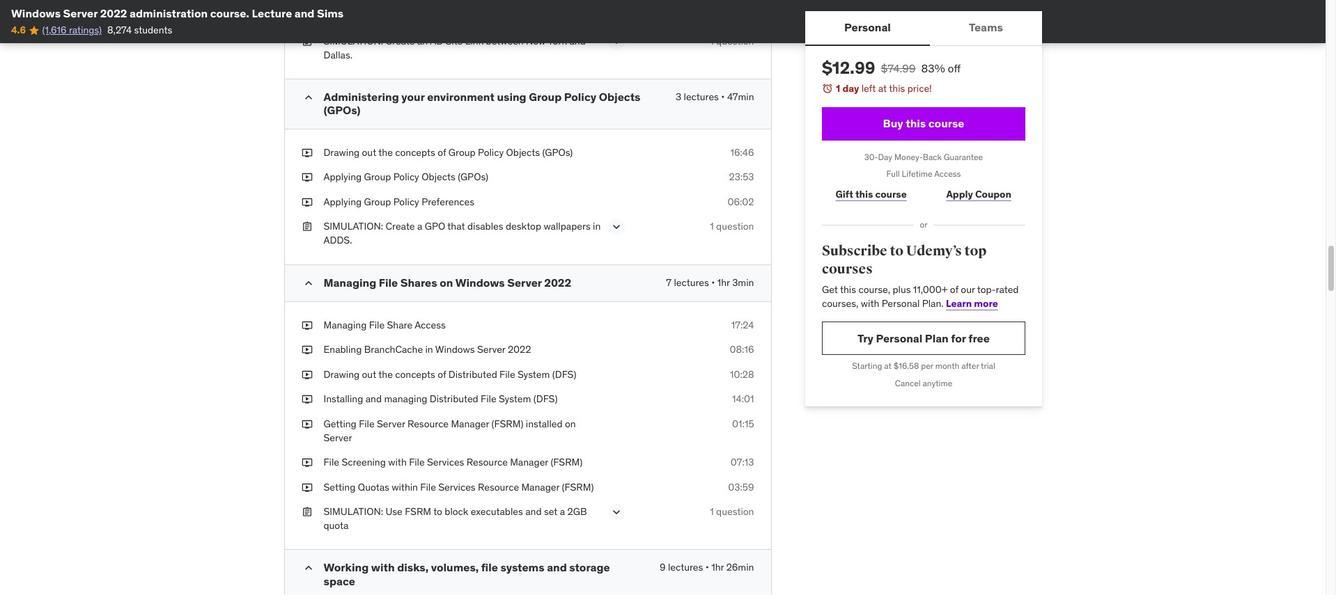 Task type: vqa. For each thing, say whether or not it's contained in the screenshot.
Show lecture description icon related to and
yes



Task type: locate. For each thing, give the bounding box(es) containing it.
1 vertical spatial 1hr
[[711, 562, 724, 574]]

1 horizontal spatial objects
[[506, 146, 540, 159]]

administration
[[130, 6, 208, 20]]

to left block
[[433, 506, 442, 518]]

xsmall image for drawing out the concepts of group policy objects (gpos)
[[301, 146, 312, 160]]

and
[[295, 6, 315, 20], [569, 35, 586, 47], [365, 393, 382, 406], [525, 506, 542, 518], [547, 561, 567, 575]]

out for drawing out the concepts of group policy objects (gpos)
[[362, 146, 376, 159]]

of up applying group policy objects (gpos)
[[438, 146, 446, 159]]

2 vertical spatial manager
[[521, 481, 560, 494]]

course up back at the top of the page
[[928, 116, 964, 130]]

0 horizontal spatial objects
[[422, 171, 455, 183]]

2 vertical spatial with
[[371, 561, 395, 575]]

a left gpo
[[417, 220, 422, 233]]

01:15
[[732, 418, 754, 430]]

1 vertical spatial (fsrm)
[[551, 456, 583, 469]]

1 vertical spatial the
[[378, 368, 393, 381]]

(dfs)
[[552, 368, 576, 381], [533, 393, 558, 406]]

(fsrm)
[[491, 418, 523, 430], [551, 456, 583, 469], [562, 481, 594, 494]]

manager for with
[[510, 456, 548, 469]]

2 horizontal spatial (gpos)
[[542, 146, 573, 159]]

• for managing file shares on windows server 2022
[[711, 276, 715, 289]]

managing down adds.
[[324, 276, 376, 289]]

month
[[935, 361, 959, 372]]

drawing up the installing
[[324, 368, 360, 381]]

0 horizontal spatial course
[[875, 188, 907, 200]]

in
[[593, 220, 601, 233], [425, 344, 433, 356]]

1 vertical spatial course
[[875, 188, 907, 200]]

question down 06:02
[[716, 220, 754, 233]]

question down 03:59
[[716, 506, 754, 518]]

1 for simulation: use fsrm to block executables and set a 2gb quota
[[710, 506, 714, 518]]

administering your environment using group policy objects (gpos)
[[324, 90, 641, 117]]

1 horizontal spatial a
[[417, 220, 422, 233]]

buy
[[883, 116, 903, 130]]

simulation: inside simulation: create an ad site link between new york and dallas.
[[324, 35, 383, 47]]

1 the from the top
[[378, 146, 393, 159]]

1 vertical spatial small image
[[301, 276, 315, 290]]

0 vertical spatial enabling
[[324, 10, 362, 23]]

(gpos) inside the administering your environment using group policy objects (gpos)
[[324, 103, 361, 117]]

2 create from the top
[[386, 220, 415, 233]]

windows down simulation: create a gpo that disables desktop wallpapers in adds. at the left top of the page
[[455, 276, 505, 289]]

simulation: inside simulation: create a gpo that disables desktop wallpapers in adds.
[[324, 220, 383, 233]]

resource up the executables
[[478, 481, 519, 494]]

2 horizontal spatial objects
[[599, 90, 641, 104]]

group down applying group policy objects (gpos)
[[364, 196, 391, 208]]

at inside the starting at $16.58 per month after trial cancel anytime
[[884, 361, 891, 372]]

apply
[[946, 188, 973, 200]]

1 drawing from the top
[[324, 146, 360, 159]]

xsmall image
[[301, 35, 312, 48], [301, 146, 312, 160], [301, 171, 312, 184], [301, 344, 312, 357], [301, 393, 312, 407], [301, 418, 312, 432]]

1hr for managing file shares on windows server 2022
[[717, 276, 730, 289]]

0 vertical spatial out
[[362, 146, 376, 159]]

1 up 7 lectures • 1hr 3min
[[710, 220, 714, 233]]

0 vertical spatial manager
[[451, 418, 489, 430]]

administering
[[324, 90, 399, 104]]

0 vertical spatial (gpos)
[[324, 103, 361, 117]]

try personal plan for free
[[857, 331, 990, 345]]

applying up adds.
[[324, 196, 362, 208]]

1 vertical spatial (gpos)
[[542, 146, 573, 159]]

applying for applying group policy preferences
[[324, 196, 362, 208]]

2 drawing from the top
[[324, 368, 360, 381]]

2 vertical spatial question
[[716, 506, 754, 518]]

on right installed
[[565, 418, 576, 430]]

top-
[[977, 284, 996, 296]]

(fsrm) left installed
[[491, 418, 523, 430]]

1 xsmall image from the top
[[301, 35, 312, 48]]

disables
[[467, 220, 503, 233]]

1 question from the top
[[716, 35, 754, 47]]

with down course,
[[861, 297, 879, 310]]

objects up preferences
[[422, 171, 455, 183]]

3 question from the top
[[716, 506, 754, 518]]

1 vertical spatial question
[[716, 220, 754, 233]]

resource down installing and managing distributed file system (dfs)
[[408, 418, 449, 430]]

at
[[878, 82, 887, 95], [884, 361, 891, 372]]

0 vertical spatial personal
[[844, 20, 891, 34]]

1 vertical spatial of
[[950, 284, 958, 296]]

distributed up installing and managing distributed file system (dfs)
[[448, 368, 497, 381]]

1 vertical spatial to
[[433, 506, 442, 518]]

systems
[[500, 561, 544, 575]]

objects down show lecture description image
[[599, 90, 641, 104]]

personal button
[[805, 11, 930, 45]]

3 lectures • 47min
[[676, 91, 754, 103]]

1 show lecture description image from the top
[[609, 220, 623, 234]]

1 vertical spatial services
[[438, 481, 476, 494]]

disks,
[[397, 561, 429, 575]]

and inside "working with disks, volumes, file systems and storage space"
[[547, 561, 567, 575]]

1 vertical spatial manager
[[510, 456, 548, 469]]

a right set on the left
[[560, 506, 565, 518]]

2 xsmall image from the top
[[301, 146, 312, 160]]

server
[[438, 10, 465, 23]]

1 horizontal spatial on
[[565, 418, 576, 430]]

at left "$16.58"
[[884, 361, 891, 372]]

0 vertical spatial simulation:
[[324, 35, 383, 47]]

1 vertical spatial •
[[711, 276, 715, 289]]

course inside button
[[928, 116, 964, 130]]

(fsrm) down installed
[[551, 456, 583, 469]]

enabling a global catalog server
[[324, 10, 465, 23]]

0 vertical spatial small image
[[301, 91, 315, 105]]

out
[[362, 146, 376, 159], [362, 368, 376, 381]]

personal down plus
[[881, 297, 919, 310]]

enabling for enabling branchcache in windows server 2022
[[324, 344, 362, 356]]

3 1 question from the top
[[710, 506, 754, 518]]

services for with
[[427, 456, 464, 469]]

objects down using
[[506, 146, 540, 159]]

policy down york
[[564, 90, 596, 104]]

1 vertical spatial in
[[425, 344, 433, 356]]

10:28
[[730, 368, 754, 381]]

manager
[[451, 418, 489, 430], [510, 456, 548, 469], [521, 481, 560, 494]]

1 vertical spatial enabling
[[324, 344, 362, 356]]

1 concepts from the top
[[395, 146, 435, 159]]

windows
[[11, 6, 61, 20], [455, 276, 505, 289], [435, 344, 475, 356]]

services for within
[[438, 481, 476, 494]]

enabling for enabling a global catalog server
[[324, 10, 362, 23]]

1 up 3 lectures • 47min
[[710, 35, 714, 47]]

applying up applying group policy preferences
[[324, 171, 362, 183]]

personal inside button
[[844, 20, 891, 34]]

policy inside the administering your environment using group policy objects (gpos)
[[564, 90, 596, 104]]

2 small image from the top
[[301, 276, 315, 290]]

dallas.
[[324, 48, 353, 61]]

2 the from the top
[[378, 368, 393, 381]]

link
[[465, 35, 484, 47]]

1 horizontal spatial to
[[890, 242, 903, 260]]

tab list
[[805, 11, 1042, 46]]

fsrm
[[405, 506, 431, 518]]

managing file share access
[[324, 319, 446, 331]]

2 out from the top
[[362, 368, 376, 381]]

0 horizontal spatial 2022
[[100, 6, 127, 20]]

1 vertical spatial simulation:
[[324, 220, 383, 233]]

0 vertical spatial services
[[427, 456, 464, 469]]

this inside button
[[905, 116, 926, 130]]

objects inside the administering your environment using group policy objects (gpos)
[[599, 90, 641, 104]]

1 vertical spatial personal
[[881, 297, 919, 310]]

2gb
[[567, 506, 587, 518]]

1 vertical spatial at
[[884, 361, 891, 372]]

out down branchcache
[[362, 368, 376, 381]]

1 applying from the top
[[324, 171, 362, 183]]

group
[[529, 90, 562, 104], [448, 146, 476, 159], [364, 171, 391, 183], [364, 196, 391, 208]]

1hr left 26min
[[711, 562, 724, 574]]

adds.
[[324, 234, 352, 247]]

11,000+
[[913, 284, 947, 296]]

(fsrm) inside getting file server resource manager (fsrm) installed on server
[[491, 418, 523, 430]]

gpo
[[425, 220, 445, 233]]

2 vertical spatial •
[[705, 562, 709, 574]]

1 xsmall image from the top
[[301, 10, 312, 24]]

2 vertical spatial 1 question
[[710, 506, 754, 518]]

drawing
[[324, 146, 360, 159], [324, 368, 360, 381]]

learn
[[946, 297, 972, 310]]

1 horizontal spatial •
[[711, 276, 715, 289]]

get
[[822, 284, 838, 296]]

1 horizontal spatial access
[[934, 169, 961, 179]]

question for simulation: create an ad site link between new york and dallas.
[[716, 35, 754, 47]]

concepts up managing
[[395, 368, 435, 381]]

the up applying group policy objects (gpos)
[[378, 146, 393, 159]]

83%
[[921, 61, 945, 75]]

ratings)
[[69, 24, 102, 36]]

environment
[[427, 90, 495, 104]]

windows up drawing out the concepts of distributed file system (dfs) at the bottom left
[[435, 344, 475, 356]]

3 simulation: from the top
[[324, 506, 383, 518]]

lectures right 3 on the top right of page
[[684, 91, 719, 103]]

2 vertical spatial (fsrm)
[[562, 481, 594, 494]]

plan
[[925, 331, 948, 345]]

global
[[372, 10, 400, 23]]

distributed
[[448, 368, 497, 381], [430, 393, 478, 406]]

0 vertical spatial with
[[861, 297, 879, 310]]

create down applying group policy preferences
[[386, 220, 415, 233]]

7 lectures • 1hr 3min
[[666, 276, 754, 289]]

2 applying from the top
[[324, 196, 362, 208]]

simulation: for simulation: use fsrm to block executables and set a 2gb quota
[[324, 506, 383, 518]]

distributed down drawing out the concepts of distributed file system (dfs) at the bottom left
[[430, 393, 478, 406]]

and inside simulation: create an ad site link between new york and dallas.
[[569, 35, 586, 47]]

5 xsmall image from the top
[[301, 368, 312, 382]]

personal up $12.99
[[844, 20, 891, 34]]

concepts
[[395, 146, 435, 159], [395, 368, 435, 381]]

of for (gpos)
[[438, 146, 446, 159]]

with inside get this course, plus 11,000+ of our top-rated courses, with personal plan.
[[861, 297, 879, 310]]

2 vertical spatial 2022
[[508, 344, 531, 356]]

managing for managing file share access
[[324, 319, 367, 331]]

1 vertical spatial out
[[362, 368, 376, 381]]

2 horizontal spatial •
[[721, 91, 725, 103]]

windows up 4.6
[[11, 6, 61, 20]]

2 1 question from the top
[[710, 220, 754, 233]]

0 vertical spatial the
[[378, 146, 393, 159]]

top
[[964, 242, 986, 260]]

2 simulation: from the top
[[324, 220, 383, 233]]

7 xsmall image from the top
[[301, 481, 312, 495]]

back
[[922, 152, 941, 162]]

1 vertical spatial objects
[[506, 146, 540, 159]]

system
[[518, 368, 550, 381], [499, 393, 531, 406]]

1 vertical spatial applying
[[324, 196, 362, 208]]

1 vertical spatial on
[[565, 418, 576, 430]]

0 vertical spatial managing
[[324, 276, 376, 289]]

this inside get this course, plus 11,000+ of our top-rated courses, with personal plan.
[[840, 284, 856, 296]]

1 enabling from the top
[[324, 10, 362, 23]]

the for drawing out the concepts of group policy objects (gpos)
[[378, 146, 393, 159]]

on right shares
[[440, 276, 453, 289]]

drawing out the concepts of group policy objects (gpos)
[[324, 146, 573, 159]]

1 vertical spatial access
[[415, 319, 446, 331]]

create inside simulation: create an ad site link between new york and dallas.
[[386, 35, 415, 47]]

concepts up applying group policy objects (gpos)
[[395, 146, 435, 159]]

(1,616
[[42, 24, 67, 36]]

to left udemy's
[[890, 242, 903, 260]]

of
[[438, 146, 446, 159], [950, 284, 958, 296], [438, 368, 446, 381]]

• for administering your environment using group policy objects (gpos)
[[721, 91, 725, 103]]

1 question for simulation: create a gpo that disables desktop wallpapers in adds.
[[710, 220, 754, 233]]

• left 47min
[[721, 91, 725, 103]]

0 horizontal spatial (gpos)
[[324, 103, 361, 117]]

small image for managing
[[301, 276, 315, 290]]

create inside simulation: create a gpo that disables desktop wallpapers in adds.
[[386, 220, 415, 233]]

0 vertical spatial 1hr
[[717, 276, 730, 289]]

simulation: up dallas.
[[324, 35, 383, 47]]

1 create from the top
[[386, 35, 415, 47]]

1 vertical spatial (dfs)
[[533, 393, 558, 406]]

udemy's
[[906, 242, 962, 260]]

0 horizontal spatial •
[[705, 562, 709, 574]]

8,274 students
[[107, 24, 172, 36]]

0 vertical spatial question
[[716, 35, 754, 47]]

lectures right 9
[[668, 562, 703, 574]]

0 vertical spatial drawing
[[324, 146, 360, 159]]

working
[[324, 561, 369, 575]]

access down back at the top of the page
[[934, 169, 961, 179]]

2 question from the top
[[716, 220, 754, 233]]

managing for managing file shares on windows server 2022
[[324, 276, 376, 289]]

0 vertical spatial (fsrm)
[[491, 418, 523, 430]]

2 show lecture description image from the top
[[609, 506, 623, 520]]

1 horizontal spatial course
[[928, 116, 964, 130]]

0 vertical spatial lectures
[[684, 91, 719, 103]]

0 vertical spatial applying
[[324, 171, 362, 183]]

anytime
[[922, 378, 952, 389]]

working with disks, volumes, file systems and storage space
[[324, 561, 610, 588]]

0 vertical spatial objects
[[599, 90, 641, 104]]

lectures
[[684, 91, 719, 103], [674, 276, 709, 289], [668, 562, 703, 574]]

6 xsmall image from the top
[[301, 418, 312, 432]]

resource up setting quotas within file services resource manager (fsrm)
[[467, 456, 508, 469]]

0 vertical spatial show lecture description image
[[609, 220, 623, 234]]

small image
[[301, 91, 315, 105], [301, 276, 315, 290]]

1 small image from the top
[[301, 91, 315, 105]]

2 enabling from the top
[[324, 344, 362, 356]]

our
[[961, 284, 975, 296]]

with inside "working with disks, volumes, file systems and storage space"
[[371, 561, 395, 575]]

file
[[379, 276, 398, 289], [369, 319, 385, 331], [500, 368, 515, 381], [481, 393, 496, 406], [359, 418, 375, 430], [324, 456, 339, 469], [409, 456, 425, 469], [420, 481, 436, 494]]

1 horizontal spatial in
[[593, 220, 601, 233]]

0 vertical spatial 1 question
[[710, 35, 754, 47]]

show lecture description image right 2gb
[[609, 506, 623, 520]]

0 vertical spatial concepts
[[395, 146, 435, 159]]

out up applying group policy objects (gpos)
[[362, 146, 376, 159]]

a inside simulation: use fsrm to block executables and set a 2gb quota
[[560, 506, 565, 518]]

full
[[886, 169, 899, 179]]

this right gift
[[855, 188, 873, 200]]

26min
[[726, 562, 754, 574]]

• for working with disks, volumes, file systems and storage space
[[705, 562, 709, 574]]

8 xsmall image from the top
[[301, 506, 312, 520]]

applying group policy preferences
[[324, 196, 474, 208]]

• left the 3min
[[711, 276, 715, 289]]

(fsrm) up 2gb
[[562, 481, 594, 494]]

create left an
[[386, 35, 415, 47]]

rated
[[996, 284, 1018, 296]]

and left sims
[[295, 6, 315, 20]]

buy this course
[[883, 116, 964, 130]]

with left disks,
[[371, 561, 395, 575]]

and left storage
[[547, 561, 567, 575]]

manager for within
[[521, 481, 560, 494]]

0 vertical spatial to
[[890, 242, 903, 260]]

1 out from the top
[[362, 146, 376, 159]]

between
[[486, 35, 524, 47]]

1 question down 06:02
[[710, 220, 754, 233]]

show lecture description image
[[609, 220, 623, 234], [609, 506, 623, 520]]

1 question down 03:59
[[710, 506, 754, 518]]

2 managing from the top
[[324, 319, 367, 331]]

0 horizontal spatial on
[[440, 276, 453, 289]]

question up 47min
[[716, 35, 754, 47]]

1 question for simulation: create an ad site link between new york and dallas.
[[710, 35, 754, 47]]

2 vertical spatial simulation:
[[324, 506, 383, 518]]

executables
[[471, 506, 523, 518]]

server up drawing out the concepts of distributed file system (dfs) at the bottom left
[[477, 344, 505, 356]]

share
[[387, 319, 413, 331]]

and left set on the left
[[525, 506, 542, 518]]

at right left
[[878, 82, 887, 95]]

30-
[[864, 152, 878, 162]]

$12.99 $74.99 83% off
[[822, 57, 961, 79]]

enabling up dallas.
[[324, 10, 362, 23]]

with up within
[[388, 456, 407, 469]]

in right wallpapers
[[593, 220, 601, 233]]

policy up applying group policy preferences
[[393, 171, 419, 183]]

in up drawing out the concepts of distributed file system (dfs) at the bottom left
[[425, 344, 433, 356]]

of inside get this course, plus 11,000+ of our top-rated courses, with personal plan.
[[950, 284, 958, 296]]

question for simulation: create a gpo that disables desktop wallpapers in adds.
[[716, 220, 754, 233]]

30-day money-back guarantee full lifetime access
[[864, 152, 983, 179]]

this right the buy
[[905, 116, 926, 130]]

0 vertical spatial on
[[440, 276, 453, 289]]

of up installing and managing distributed file system (dfs)
[[438, 368, 446, 381]]

and right york
[[569, 35, 586, 47]]

manager down installed
[[510, 456, 548, 469]]

manager inside getting file server resource manager (fsrm) installed on server
[[451, 418, 489, 430]]

with
[[861, 297, 879, 310], [388, 456, 407, 469], [371, 561, 395, 575]]

apply coupon
[[946, 188, 1011, 200]]

personal up "$16.58"
[[876, 331, 922, 345]]

and inside simulation: use fsrm to block executables and set a 2gb quota
[[525, 506, 542, 518]]

show lecture description image right wallpapers
[[609, 220, 623, 234]]

of left our
[[950, 284, 958, 296]]

0 vertical spatial create
[[386, 35, 415, 47]]

lectures for working with disks, volumes, file systems and storage space
[[668, 562, 703, 574]]

0 vertical spatial •
[[721, 91, 725, 103]]

the down branchcache
[[378, 368, 393, 381]]

2 concepts from the top
[[395, 368, 435, 381]]

2 vertical spatial lectures
[[668, 562, 703, 574]]

• left 26min
[[705, 562, 709, 574]]

1 up the "9 lectures • 1hr 26min"
[[710, 506, 714, 518]]

xsmall image
[[301, 10, 312, 24], [301, 196, 312, 209], [301, 220, 312, 234], [301, 319, 312, 332], [301, 368, 312, 382], [301, 456, 312, 470], [301, 481, 312, 495], [301, 506, 312, 520]]

0 horizontal spatial a
[[364, 10, 369, 23]]

1hr left the 3min
[[717, 276, 730, 289]]

3 xsmall image from the top
[[301, 171, 312, 184]]

1 managing from the top
[[324, 276, 376, 289]]

(fsrm) for setting quotas within file services resource manager (fsrm)
[[562, 481, 594, 494]]

1 vertical spatial show lecture description image
[[609, 506, 623, 520]]

2 vertical spatial windows
[[435, 344, 475, 356]]

2 vertical spatial personal
[[876, 331, 922, 345]]

manager up set on the left
[[521, 481, 560, 494]]

0 vertical spatial in
[[593, 220, 601, 233]]

2 vertical spatial a
[[560, 506, 565, 518]]

students
[[134, 24, 172, 36]]

a left global on the top of the page
[[364, 10, 369, 23]]

1 1 question from the top
[[710, 35, 754, 47]]

1 vertical spatial a
[[417, 220, 422, 233]]

2 horizontal spatial a
[[560, 506, 565, 518]]

this down $74.99 at top
[[889, 82, 905, 95]]

this up courses,
[[840, 284, 856, 296]]

managing up branchcache
[[324, 319, 367, 331]]

simulation: use fsrm to block executables and set a 2gb quota
[[324, 506, 587, 532]]

2 horizontal spatial 2022
[[544, 276, 571, 289]]

5 xsmall image from the top
[[301, 393, 312, 407]]

drawing down administering
[[324, 146, 360, 159]]

your
[[401, 90, 425, 104]]

for
[[951, 331, 966, 345]]

create
[[386, 35, 415, 47], [386, 220, 415, 233]]

1 question up 47min
[[710, 35, 754, 47]]

simulation: up quota
[[324, 506, 383, 518]]

simulation: inside simulation: use fsrm to block executables and set a 2gb quota
[[324, 506, 383, 518]]

4 xsmall image from the top
[[301, 344, 312, 357]]

1 vertical spatial system
[[499, 393, 531, 406]]

0 vertical spatial course
[[928, 116, 964, 130]]

2 vertical spatial (gpos)
[[458, 171, 488, 183]]

simulation: for simulation: create an ad site link between new york and dallas.
[[324, 35, 383, 47]]

simulation: up adds.
[[324, 220, 383, 233]]

access
[[934, 169, 961, 179], [415, 319, 446, 331]]

1 question for simulation: use fsrm to block executables and set a 2gb quota
[[710, 506, 754, 518]]

services up setting quotas within file services resource manager (fsrm)
[[427, 456, 464, 469]]

1 simulation: from the top
[[324, 35, 383, 47]]

lectures right 7
[[674, 276, 709, 289]]

0 vertical spatial at
[[878, 82, 887, 95]]

enabling down managing file share access
[[324, 344, 362, 356]]

06:02
[[728, 196, 754, 208]]

course down full
[[875, 188, 907, 200]]



Task type: describe. For each thing, give the bounding box(es) containing it.
1 vertical spatial distributed
[[430, 393, 478, 406]]

to inside subscribe to udemy's top courses
[[890, 242, 903, 260]]

drawing out the concepts of distributed file system (dfs)
[[324, 368, 576, 381]]

get this course, plus 11,000+ of our top-rated courses, with personal plan.
[[822, 284, 1018, 310]]

group inside the administering your environment using group policy objects (gpos)
[[529, 90, 562, 104]]

17:24
[[731, 319, 754, 331]]

personal inside get this course, plus 11,000+ of our top-rated courses, with personal plan.
[[881, 297, 919, 310]]

file screening with file services resource manager (fsrm)
[[324, 456, 583, 469]]

show lecture description image
[[609, 35, 623, 49]]

0 vertical spatial system
[[518, 368, 550, 381]]

3
[[676, 91, 681, 103]]

03:59
[[728, 481, 754, 494]]

preferences
[[422, 196, 474, 208]]

of for (dfs)
[[438, 368, 446, 381]]

managing
[[384, 393, 427, 406]]

the for drawing out the concepts of distributed file system (dfs)
[[378, 368, 393, 381]]

simulation: for simulation: create a gpo that disables desktop wallpapers in adds.
[[324, 220, 383, 233]]

8,274
[[107, 24, 132, 36]]

that
[[447, 220, 465, 233]]

apply coupon button
[[932, 181, 1025, 208]]

after
[[961, 361, 979, 372]]

buy this course button
[[822, 107, 1025, 140]]

day
[[842, 82, 859, 95]]

in inside simulation: create a gpo that disables desktop wallpapers in adds.
[[593, 220, 601, 233]]

alarm image
[[822, 83, 833, 94]]

0 vertical spatial 2022
[[100, 6, 127, 20]]

try personal plan for free link
[[822, 322, 1025, 356]]

learn more
[[946, 297, 998, 310]]

day
[[878, 152, 892, 162]]

and right the installing
[[365, 393, 382, 406]]

more
[[974, 297, 998, 310]]

1 right alarm icon
[[836, 82, 840, 95]]

(1,616 ratings)
[[42, 24, 102, 36]]

this for gift this course
[[855, 188, 873, 200]]

block
[[445, 506, 468, 518]]

left
[[861, 82, 876, 95]]

use
[[386, 506, 402, 518]]

using
[[497, 90, 526, 104]]

guarantee
[[943, 152, 983, 162]]

sims
[[317, 6, 344, 20]]

1 for simulation: create an ad site link between new york and dallas.
[[710, 35, 714, 47]]

try
[[857, 331, 873, 345]]

6 xsmall image from the top
[[301, 456, 312, 470]]

a inside simulation: create a gpo that disables desktop wallpapers in adds.
[[417, 220, 422, 233]]

3 xsmall image from the top
[[301, 220, 312, 234]]

0 horizontal spatial in
[[425, 344, 433, 356]]

lectures for managing file shares on windows server 2022
[[674, 276, 709, 289]]

catalog
[[402, 10, 436, 23]]

1 day left at this price!
[[836, 82, 932, 95]]

applying for applying group policy objects (gpos)
[[324, 171, 362, 183]]

small image for administering
[[301, 91, 315, 105]]

and for working with disks, volumes, file systems and storage space
[[547, 561, 567, 575]]

this for buy this course
[[905, 116, 926, 130]]

plus
[[892, 284, 910, 296]]

xsmall image for getting file server resource manager (fsrm) installed on server
[[301, 418, 312, 432]]

to inside simulation: use fsrm to block executables and set a 2gb quota
[[433, 506, 442, 518]]

setting
[[324, 481, 356, 494]]

08:16
[[730, 344, 754, 356]]

1 horizontal spatial (gpos)
[[458, 171, 488, 183]]

tab list containing personal
[[805, 11, 1042, 46]]

starting at $16.58 per month after trial cancel anytime
[[852, 361, 995, 389]]

learn more link
[[946, 297, 998, 310]]

per
[[921, 361, 933, 372]]

9 lectures • 1hr 26min
[[660, 562, 754, 574]]

money-
[[894, 152, 922, 162]]

$16.58
[[893, 361, 919, 372]]

server down getting
[[324, 432, 352, 444]]

installed
[[526, 418, 563, 430]]

xsmall image for applying group policy objects (gpos)
[[301, 171, 312, 184]]

teams button
[[930, 11, 1042, 45]]

course for gift this course
[[875, 188, 907, 200]]

or
[[920, 220, 927, 230]]

screening
[[342, 456, 386, 469]]

0 vertical spatial windows
[[11, 6, 61, 20]]

on inside getting file server resource manager (fsrm) installed on server
[[565, 418, 576, 430]]

this for get this course, plus 11,000+ of our top-rated courses, with personal plan.
[[840, 284, 856, 296]]

teams
[[969, 20, 1003, 34]]

trial
[[981, 361, 995, 372]]

47min
[[727, 91, 754, 103]]

starting
[[852, 361, 882, 372]]

quota
[[324, 520, 349, 532]]

getting file server resource manager (fsrm) installed on server
[[324, 418, 576, 444]]

shares
[[400, 276, 437, 289]]

0 horizontal spatial access
[[415, 319, 446, 331]]

group up applying group policy preferences
[[364, 171, 391, 183]]

lifetime
[[902, 169, 932, 179]]

server up ratings)
[[63, 6, 98, 20]]

policy down the administering your environment using group policy objects (gpos)
[[478, 146, 504, 159]]

resource for within
[[478, 481, 519, 494]]

resource inside getting file server resource manager (fsrm) installed on server
[[408, 418, 449, 430]]

server down desktop
[[507, 276, 542, 289]]

$74.99
[[880, 61, 915, 75]]

new
[[526, 35, 546, 47]]

concepts for group
[[395, 146, 435, 159]]

course,
[[858, 284, 890, 296]]

off
[[947, 61, 961, 75]]

and for simulation: use fsrm to block executables and set a 2gb quota
[[525, 506, 542, 518]]

setting quotas within file services resource manager (fsrm)
[[324, 481, 594, 494]]

xsmall image for enabling branchcache in windows server 2022
[[301, 344, 312, 357]]

small image
[[301, 562, 315, 576]]

xsmall image for installing and managing distributed file system (dfs)
[[301, 393, 312, 407]]

create for a
[[386, 220, 415, 233]]

$12.99
[[822, 57, 875, 79]]

simulation: create an ad site link between new york and dallas.
[[324, 35, 586, 61]]

1 vertical spatial with
[[388, 456, 407, 469]]

1 for simulation: create a gpo that disables desktop wallpapers in adds.
[[710, 220, 714, 233]]

0 vertical spatial a
[[364, 10, 369, 23]]

resource for with
[[467, 456, 508, 469]]

concepts for distributed
[[395, 368, 435, 381]]

question for simulation: use fsrm to block executables and set a 2gb quota
[[716, 506, 754, 518]]

show lecture description image for simulation: create a gpo that disables desktop wallpapers in adds.
[[609, 220, 623, 234]]

policy down applying group policy objects (gpos)
[[393, 196, 419, 208]]

(fsrm) for file screening with file services resource manager (fsrm)
[[551, 456, 583, 469]]

4 xsmall image from the top
[[301, 319, 312, 332]]

1 vertical spatial 2022
[[544, 276, 571, 289]]

quotas
[[358, 481, 389, 494]]

gift this course link
[[822, 181, 921, 208]]

group up preferences
[[448, 146, 476, 159]]

york
[[548, 35, 567, 47]]

drawing for drawing out the concepts of distributed file system (dfs)
[[324, 368, 360, 381]]

0 vertical spatial (dfs)
[[552, 368, 576, 381]]

create for an
[[386, 35, 415, 47]]

desktop
[[506, 220, 541, 233]]

2 xsmall image from the top
[[301, 196, 312, 209]]

1hr for working with disks, volumes, file systems and storage space
[[711, 562, 724, 574]]

free
[[968, 331, 990, 345]]

drawing for drawing out the concepts of group policy objects (gpos)
[[324, 146, 360, 159]]

installing
[[324, 393, 363, 406]]

1 horizontal spatial 2022
[[508, 344, 531, 356]]

1 vertical spatial windows
[[455, 276, 505, 289]]

server down managing
[[377, 418, 405, 430]]

price!
[[907, 82, 932, 95]]

file
[[481, 561, 498, 575]]

site
[[445, 35, 463, 47]]

3min
[[732, 276, 754, 289]]

plan.
[[922, 297, 943, 310]]

cancel
[[895, 378, 920, 389]]

within
[[392, 481, 418, 494]]

and for windows server 2022 administration course. lecture and sims
[[295, 6, 315, 20]]

file inside getting file server resource manager (fsrm) installed on server
[[359, 418, 375, 430]]

show lecture description image for simulation: use fsrm to block executables and set a 2gb quota
[[609, 506, 623, 520]]

installing and managing distributed file system (dfs)
[[324, 393, 558, 406]]

courses,
[[822, 297, 858, 310]]

out for drawing out the concepts of distributed file system (dfs)
[[362, 368, 376, 381]]

course.
[[210, 6, 249, 20]]

access inside 30-day money-back guarantee full lifetime access
[[934, 169, 961, 179]]

wallpapers
[[544, 220, 591, 233]]

16:46
[[730, 146, 754, 159]]

lectures for administering your environment using group policy objects (gpos)
[[684, 91, 719, 103]]

enabling branchcache in windows server 2022
[[324, 344, 531, 356]]

2 vertical spatial objects
[[422, 171, 455, 183]]

course for buy this course
[[928, 116, 964, 130]]

simulation: create a gpo that disables desktop wallpapers in adds.
[[324, 220, 601, 247]]

0 vertical spatial distributed
[[448, 368, 497, 381]]



